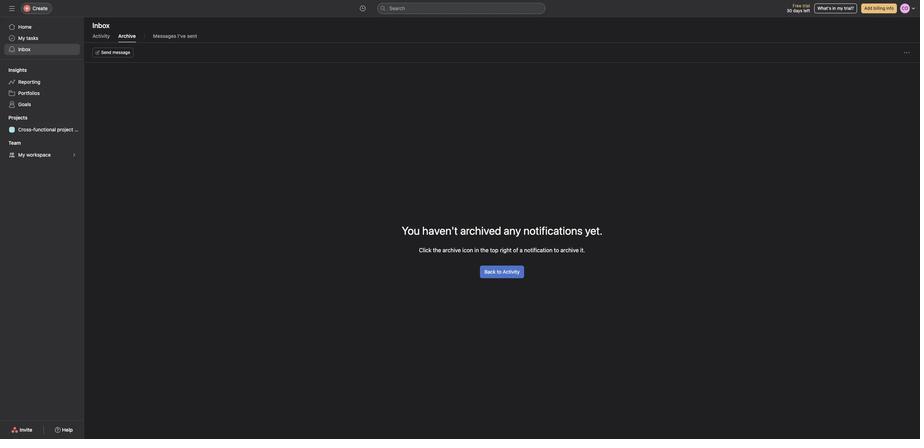 Task type: locate. For each thing, give the bounding box(es) containing it.
the left the top
[[481, 247, 489, 253]]

send message button
[[93, 48, 133, 57]]

help button
[[51, 424, 77, 436]]

cross-
[[18, 127, 33, 132]]

0 horizontal spatial to
[[497, 269, 502, 275]]

back to activity
[[485, 269, 520, 275]]

to inside "button"
[[497, 269, 502, 275]]

click
[[419, 247, 432, 253]]

0 vertical spatial my
[[18, 35, 25, 41]]

search button
[[378, 3, 546, 14]]

my down the team
[[18, 152, 25, 158]]

2 my from the top
[[18, 152, 25, 158]]

left
[[804, 8, 811, 13]]

invite button
[[7, 424, 37, 436]]

days
[[794, 8, 803, 13]]

team
[[8, 140, 21, 146]]

my for my tasks
[[18, 35, 25, 41]]

1 vertical spatial in
[[475, 247, 479, 253]]

archive left it.
[[561, 247, 579, 253]]

in
[[833, 6, 837, 11], [475, 247, 479, 253]]

in right icon
[[475, 247, 479, 253]]

0 horizontal spatial activity
[[93, 33, 110, 39]]

0 vertical spatial to
[[554, 247, 560, 253]]

my inside 'global' element
[[18, 35, 25, 41]]

0 vertical spatial in
[[833, 6, 837, 11]]

home link
[[4, 21, 80, 33]]

home
[[18, 24, 32, 30]]

30
[[787, 8, 793, 13]]

tasks
[[26, 35, 38, 41]]

0 horizontal spatial archive
[[443, 247, 461, 253]]

to right notification
[[554, 247, 560, 253]]

what's in my trial? button
[[815, 4, 858, 13]]

in left my
[[833, 6, 837, 11]]

notifications yet.
[[524, 224, 603, 237]]

0 horizontal spatial the
[[433, 247, 442, 253]]

archive left icon
[[443, 247, 461, 253]]

archive
[[443, 247, 461, 253], [561, 247, 579, 253]]

the right click
[[433, 247, 442, 253]]

activity up send
[[93, 33, 110, 39]]

to right back
[[497, 269, 502, 275]]

notification
[[525, 247, 553, 253]]

inbox down my tasks
[[18, 46, 31, 52]]

my inside teams 'element'
[[18, 152, 25, 158]]

1 horizontal spatial inbox
[[93, 21, 110, 29]]

trial?
[[845, 6, 855, 11]]

to
[[554, 247, 560, 253], [497, 269, 502, 275]]

it.
[[581, 247, 586, 253]]

i've
[[178, 33, 186, 39]]

free
[[793, 3, 802, 8]]

search list box
[[378, 3, 546, 14]]

inbox
[[93, 21, 110, 29], [18, 46, 31, 52]]

1 vertical spatial to
[[497, 269, 502, 275]]

in inside button
[[833, 6, 837, 11]]

1 my from the top
[[18, 35, 25, 41]]

1 horizontal spatial to
[[554, 247, 560, 253]]

1 vertical spatial activity
[[503, 269, 520, 275]]

1 vertical spatial my
[[18, 152, 25, 158]]

1 vertical spatial inbox
[[18, 46, 31, 52]]

add billing info button
[[862, 4, 898, 13]]

add billing info
[[865, 6, 895, 11]]

1 archive from the left
[[443, 247, 461, 253]]

my left tasks
[[18, 35, 25, 41]]

more actions image
[[905, 50, 910, 55]]

insights element
[[0, 64, 84, 111]]

2 archive from the left
[[561, 247, 579, 253]]

1 horizontal spatial the
[[481, 247, 489, 253]]

any
[[504, 224, 522, 237]]

1 horizontal spatial in
[[833, 6, 837, 11]]

inbox up activity link
[[93, 21, 110, 29]]

my
[[18, 35, 25, 41], [18, 152, 25, 158]]

1 horizontal spatial archive
[[561, 247, 579, 253]]

activity right back
[[503, 269, 520, 275]]

global element
[[0, 17, 84, 59]]

plan
[[74, 127, 84, 132]]

cross-functional project plan link
[[4, 124, 84, 135]]

create
[[33, 5, 48, 11]]

1 horizontal spatial activity
[[503, 269, 520, 275]]

0 horizontal spatial inbox
[[18, 46, 31, 52]]

0 vertical spatial inbox
[[93, 21, 110, 29]]

inbox inside 'global' element
[[18, 46, 31, 52]]

back
[[485, 269, 496, 275]]

workspace
[[26, 152, 51, 158]]

send
[[101, 50, 111, 55]]

help
[[62, 427, 73, 433]]

activity
[[93, 33, 110, 39], [503, 269, 520, 275]]

the
[[433, 247, 442, 253], [481, 247, 489, 253]]

functional
[[33, 127, 56, 132]]



Task type: vqa. For each thing, say whether or not it's contained in the screenshot.
haven't on the bottom
yes



Task type: describe. For each thing, give the bounding box(es) containing it.
invite
[[20, 427, 32, 433]]

cross-functional project plan
[[18, 127, 84, 132]]

my workspace
[[18, 152, 51, 158]]

0 horizontal spatial in
[[475, 247, 479, 253]]

messages
[[153, 33, 176, 39]]

send message
[[101, 50, 130, 55]]

of
[[514, 247, 519, 253]]

you
[[402, 224, 420, 237]]

top
[[491, 247, 499, 253]]

free trial 30 days left
[[787, 3, 811, 13]]

activity link
[[93, 33, 110, 42]]

right
[[500, 247, 512, 253]]

click the archive icon in the top right of a notification to archive it.
[[419, 247, 586, 253]]

my
[[838, 6, 844, 11]]

projects button
[[0, 114, 27, 121]]

insights button
[[0, 67, 27, 74]]

add
[[865, 6, 873, 11]]

hide sidebar image
[[9, 6, 15, 11]]

my tasks link
[[4, 33, 80, 44]]

2 the from the left
[[481, 247, 489, 253]]

reporting
[[18, 79, 40, 85]]

what's in my trial?
[[818, 6, 855, 11]]

insights
[[8, 67, 27, 73]]

inbox link
[[4, 44, 80, 55]]

history image
[[360, 6, 366, 11]]

goals link
[[4, 99, 80, 110]]

icon
[[463, 247, 474, 253]]

projects element
[[0, 111, 84, 137]]

my for my workspace
[[18, 152, 25, 158]]

search
[[390, 5, 405, 11]]

sent
[[187, 33, 197, 39]]

0 vertical spatial activity
[[93, 33, 110, 39]]

activity inside "button"
[[503, 269, 520, 275]]

projects
[[8, 115, 27, 121]]

back to activity button
[[480, 266, 525, 278]]

haven't
[[423, 224, 458, 237]]

what's
[[818, 6, 832, 11]]

team button
[[0, 139, 21, 146]]

see details, my workspace image
[[72, 153, 76, 157]]

create button
[[21, 3, 52, 14]]

goals
[[18, 101, 31, 107]]

portfolios
[[18, 90, 40, 96]]

portfolios link
[[4, 88, 80, 99]]

archive
[[118, 33, 136, 39]]

my tasks
[[18, 35, 38, 41]]

reporting link
[[4, 76, 80, 88]]

1 the from the left
[[433, 247, 442, 253]]

billing
[[874, 6, 886, 11]]

archive link
[[118, 33, 136, 42]]

archived
[[461, 224, 502, 237]]

project
[[57, 127, 73, 132]]

messages i've sent link
[[153, 33, 197, 42]]

you haven't archived any notifications yet.
[[402, 224, 603, 237]]

trial
[[803, 3, 811, 8]]

my workspace link
[[4, 149, 80, 160]]

info
[[887, 6, 895, 11]]

a
[[520, 247, 523, 253]]

message
[[113, 50, 130, 55]]

messages i've sent
[[153, 33, 197, 39]]

teams element
[[0, 137, 84, 162]]



